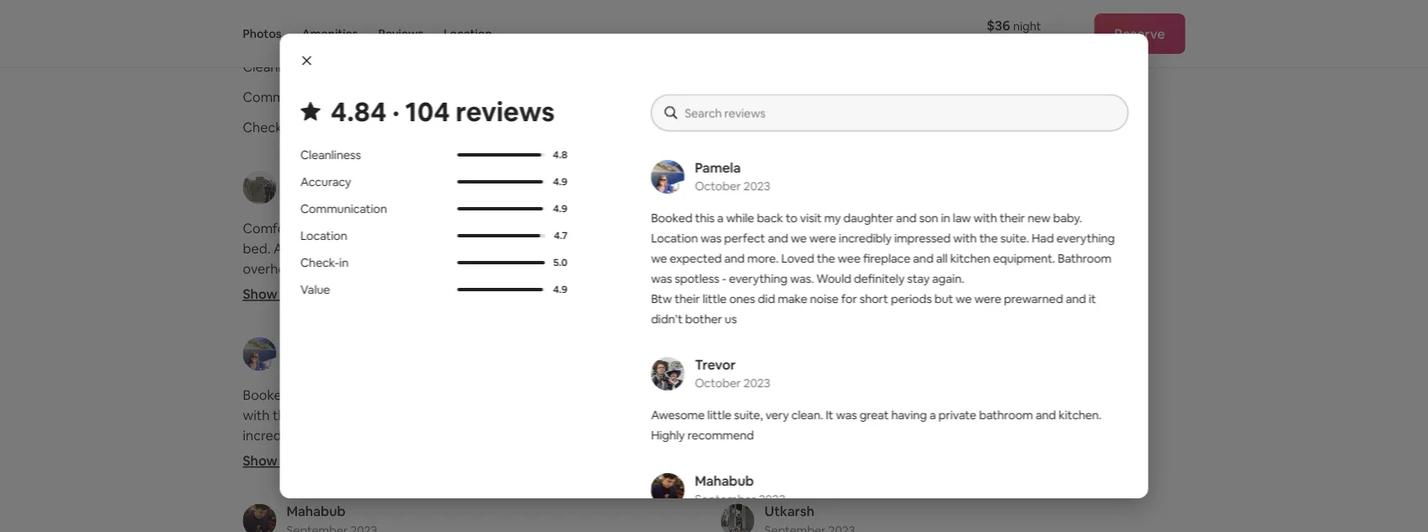 Task type: describe. For each thing, give the bounding box(es) containing it.
suite. inside comfortable basement suite. clean bedding and comfortable bed. access was a bit precarious with dimly lit pathway, low overhead and sharp drop from pathway to stairs. instructions were good so managing the entrance was fine but a bit tricky in the dark.   nice to have off street parking. some cooking essentials supplies which is also a bonus.
[[391, 220, 424, 237]]

visit for booked this a while back to visit my daughter and son in law  with their new baby. location was perfect and we were incredibly impressed with the suite. had everything we expected and more. loved the wee fireplace and all kitchen equipment. bathroom was spotless - everything was. would definitely stay again. btw their little ones did make noise for short periods but we were prewarned and it didn't bother us
[[800, 210, 822, 226]]

spotless for booked this a while back to visit my daughter and son in law  with their new baby. location was perfect and we were incredibly impressed with the suite. had everything we expected and more. loved the wee fireplace and all kitchen equipment. bathroom was spotless - everything was. would definitely stay again.
[[675, 271, 719, 286]]

law for booked this a while back to visit my daughter and son in law  with their new baby. location was perfect and we were incredibly impressed with the suite. had everything we expected and more. loved the wee fireplace and all kitchen equipment. bathroom was spotless - everything was. would definitely stay again. btw their little ones did make noise for short periods but we were prewarned and it didn't bother us
[[953, 210, 971, 226]]

comfortable basement suite. clean bedding and comfortable bed. access was a bit precarious with dimly lit pathway, low overhead and sharp drop from pathway to stairs. instructions were good so managing the entrance was fine but a bit tricky in the dark.   nice to have off street parking. some cooking essentials supplies which is also a bonus.
[[243, 220, 624, 338]]

0 horizontal spatial check-in
[[243, 119, 298, 136]]

1 show from the top
[[243, 286, 278, 303]]

1 vertical spatial ashley's place is very beautiful and clean. she is also very responsive to messages. will definitely book again!
[[721, 220, 1068, 257]]

4.8
[[553, 148, 567, 161]]

wee for booked this a while back to visit my daughter and son in law  with their new baby. location was perfect and we were incredibly impressed with the suite. had everything we expected and more. loved the wee fireplace and all kitchen equipment. bathroom was spotless - everything was. would definitely stay again.
[[838, 251, 861, 266]]

did for booked this a while back to visit my daughter and son in law  with their new baby. location was perfect and we were incredibly impressed with the suite. had everything we expected and more. loved the wee fireplace and all kitchen equipment. bathroom was spotless - everything was. would definitely stay again.
[[758, 291, 775, 306]]

clean. inside awesome little suite, very clean. it was great having a private bathroom and kitchen. highly recommend
[[791, 407, 823, 423]]

kitchen for booked this a while back to visit my daughter and son in law  with their new baby. location was perfect and we were incredibly impressed with the suite. had everything we expected and more. loved the wee fireplace and all kitchen equipment. bathroom was spotless - everything was. would definitely stay again.
[[950, 251, 990, 266]]

visit for booked this a while back to visit my daughter and son in law with their new baby. location was perfect and we were incredibly impressed with the suite. had everything we expected and more. loved the wee fireplace and all kitchen equipment. bathroom was spotless - everything was. would definitely stay again. btw their little ones did make noise for short periods but we were prewarned and it didn't bother us
[[413, 387, 438, 404]]

value inside 4.84 · 104 reviews dialog
[[300, 282, 330, 297]]

cleanliness inside 4.84 · 104 reviews dialog
[[300, 147, 361, 162]]

1 horizontal spatial having
[[996, 387, 1037, 404]]

kitchen. inside "list"
[[812, 407, 861, 424]]

suite. for booked this a while back to visit my daughter and son in law with their new baby. location was perfect and we were incredibly impressed with the suite. had everything we expected and more. loved the wee fireplace and all kitchen equipment. bathroom was spotless - everything was. would definitely stay again. btw their little ones did make noise for short periods but we were prewarned and it didn't bother us
[[427, 427, 460, 444]]

bedding
[[465, 220, 517, 237]]

bathroom inside awesome little suite, very clean. it was great having a private bathroom and kitchen. highly recommend
[[979, 407, 1033, 423]]

pamela image
[[651, 160, 685, 194]]

highly inside awesome little suite, very clean. it was great having a private bathroom and kitchen. highly recommend
[[651, 428, 685, 443]]

to inside booked this a while back to visit my daughter and son in law with their new baby. location was perfect and we were incredibly impressed with the suite. had everything we expected and more. loved the wee fireplace and all kitchen equipment. bathroom was spotless - everything was. would definitely stay again. btw their little ones did make noise for short periods but we were prewarned and it didn't bother us
[[397, 387, 410, 404]]

$36 night
[[987, 16, 1042, 34]]

would for booked this a while back to visit my daughter and son in law with their new baby. location was perfect and we were incredibly impressed with the suite. had everything we expected and more. loved the wee fireplace and all kitchen equipment. bathroom was spotless - everything was. would definitely stay again.
[[571, 467, 611, 485]]

impressed for booked this a while back to visit my daughter and son in law  with their new baby. location was perfect and we were incredibly impressed with the suite. had everything we expected and more. loved the wee fireplace and all kitchen equipment. bathroom was spotless - everything was. would definitely stay again. btw their little ones did make noise for short periods but we were prewarned and it didn't bother us
[[894, 231, 951, 246]]

short for booked this a while back to visit my daughter and son in law  with their new baby. location was perfect and we were incredibly impressed with the suite. had everything we expected and more. loved the wee fireplace and all kitchen equipment. bathroom was spotless - everything was. would definitely stay again.
[[860, 291, 888, 306]]

awesome inside awesome little suite, very clean. it was great having a private bathroom and kitchen. highly recommend
[[651, 407, 705, 423]]

1 vertical spatial again!
[[996, 240, 1033, 257]]

0 vertical spatial highly
[[864, 407, 903, 424]]

utkarsh
[[765, 503, 815, 520]]

joshua
[[765, 169, 810, 187]]

in inside booked this a while back to visit my daughter and son in law with their new baby. location was perfect and we were incredibly impressed with the suite. had everything we expected and more. loved the wee fireplace and all kitchen equipment. bathroom was spotless - everything was. would definitely stay again. btw their little ones did make noise for short periods but we were prewarned and it didn't bother us
[[574, 387, 585, 404]]

ones for booked this a while back to visit my daughter and son in law with their new baby. location was perfect and we were incredibly impressed with the suite. had everything we expected and more. loved the wee fireplace and all kitchen equipment. bathroom was spotless - everything was. would definitely stay again.
[[332, 508, 362, 525]]

cooking
[[546, 301, 595, 318]]

trevor
[[695, 356, 736, 373]]

2 show more from the top
[[243, 452, 314, 470]]

back for booked this a while back to visit my daughter and son in law with their new baby. location was perfect and we were incredibly impressed with the suite. had everything we expected and more. loved the wee fireplace and all kitchen equipment. bathroom was spotless - everything was. would definitely stay again.
[[364, 387, 394, 404]]

private inside awesome little suite, very clean. it was great having a private bathroom and kitchen. highly recommend
[[939, 407, 976, 423]]

reserve
[[1115, 25, 1166, 42]]

new for booked this a while back to visit my daughter and son in law  with their new baby. location was perfect and we were incredibly impressed with the suite. had everything we expected and more. loved the wee fireplace and all kitchen equipment. bathroom was spotless - everything was. would definitely stay again. btw their little ones did make noise for short periods but we were prewarned and it didn't bother us
[[1028, 210, 1051, 226]]

fireplace for booked this a while back to visit my daughter and son in law with their new baby. location was perfect and we were incredibly impressed with the suite. had everything we expected and more. loved the wee fireplace and all kitchen equipment. bathroom was spotless - everything was. would definitely stay again.
[[464, 447, 518, 464]]

1 horizontal spatial it
[[921, 387, 930, 404]]

0 vertical spatial communication
[[243, 89, 342, 106]]

for for booked this a while back to visit my daughter and son in law  with their new baby. location was perfect and we were incredibly impressed with the suite. had everything we expected and more. loved the wee fireplace and all kitchen equipment. bathroom was spotless - everything was. would definitely stay again.
[[841, 291, 857, 306]]

- for booked this a while back to visit my daughter and son in law  with their new baby. location was perfect and we were incredibly impressed with the suite. had everything we expected and more. loved the wee fireplace and all kitchen equipment. bathroom was spotless - everything was. would definitely stay again.
[[722, 271, 726, 286]]

1 horizontal spatial great
[[960, 387, 993, 404]]

ashley's place is very beautiful and clean. she is also very responsive to messages. will definitely book again! inside 4.84 · 104 reviews dialog
[[651, 94, 1112, 130]]

law for booked this a while back to visit my daughter and son in law with their new baby. location was perfect and we were incredibly impressed with the suite. had everything we expected and more. loved the wee fireplace and all kitchen equipment. bathroom was spotless - everything was. would definitely stay again. btw their little ones did make noise for short periods but we were prewarned and it didn't bother us
[[588, 387, 609, 404]]

1 horizontal spatial awesome
[[721, 387, 783, 404]]

entrance
[[418, 281, 474, 298]]

1 vertical spatial bit
[[565, 281, 582, 298]]

sharp
[[331, 260, 365, 278]]

expected for booked this a while back to visit my daughter and son in law with their new baby. location was perfect and we were incredibly impressed with the suite. had everything we expected and more. loved the wee fireplace and all kitchen equipment. bathroom was spotless - everything was. would definitely stay again.
[[243, 447, 303, 464]]

again. for booked this a while back to visit my daughter and son in law  with their new baby. location was perfect and we were incredibly impressed with the suite. had everything we expected and more. loved the wee fireplace and all kitchen equipment. bathroom was spotless - everything was. would definitely stay again.
[[932, 271, 964, 286]]

4.84 · 104 reviews dialog
[[280, 34, 1149, 532]]

1 horizontal spatial value
[[721, 119, 755, 136]]

location inside booked this a while back to visit my daughter and son in law  with their new baby. location was perfect and we were incredibly impressed with the suite. had everything we expected and more. loved the wee fireplace and all kitchen equipment. bathroom was spotless - everything was. would definitely stay again. btw their little ones did make noise for short periods but we were prewarned and it didn't bother us
[[651, 231, 698, 246]]

nice
[[314, 301, 342, 318]]

check-in inside 4.84 · 104 reviews dialog
[[300, 255, 348, 270]]

1 horizontal spatial ashley's
[[721, 220, 771, 237]]

0 horizontal spatial check-
[[243, 119, 287, 136]]

little inside booked this a while back to visit my daughter and son in law with their new baby. location was perfect and we were incredibly impressed with the suite. had everything we expected and more. loved the wee fireplace and all kitchen equipment. bathroom was spotless - everything was. would definitely stay again. btw their little ones did make noise for short periods but we were prewarned and it didn't bother us
[[302, 508, 329, 525]]

impressed for booked this a while back to visit my daughter and son in law with their new baby. location was perfect and we were incredibly impressed with the suite. had everything we expected and more. loved the wee fireplace and all kitchen equipment. bathroom was spotless - everything was. would definitely stay again. btw their little ones did make noise for short periods but we were prewarned and it didn't bother us
[[306, 427, 371, 444]]

2023 for mahabub
[[759, 492, 785, 507]]

good
[[277, 281, 310, 298]]

location inside booked this a while back to visit my daughter and son in law with their new baby. location was perfect and we were incredibly impressed with the suite. had everything we expected and more. loved the wee fireplace and all kitchen equipment. bathroom was spotless - everything was. would definitely stay again. btw their little ones did make noise for short periods but we were prewarned and it didn't bother us
[[370, 407, 424, 424]]

didn't for booked this a while back to visit my daughter and son in law  with their new baby. location was perfect and we were incredibly impressed with the suite. had everything we expected and more. loved the wee fireplace and all kitchen equipment. bathroom was spotless - everything was. would definitely stay again. btw their little ones did make noise for short periods but we were prewarned and it didn't bother us
[[651, 312, 682, 327]]

september
[[695, 492, 756, 507]]

instructions
[[546, 260, 619, 278]]

son for booked this a while back to visit my daughter and son in law  with their new baby. location was perfect and we were incredibly impressed with the suite. had everything we expected and more. loved the wee fireplace and all kitchen equipment. bathroom was spotless - everything was. would definitely stay again. btw their little ones did make noise for short periods but we were prewarned and it didn't bother us
[[919, 210, 938, 226]]

4.7 inside 4.84 · 104 reviews dialog
[[554, 229, 567, 242]]

precarious
[[378, 240, 443, 257]]

from
[[401, 260, 431, 278]]

mahabub for mahabub september 2023
[[695, 472, 754, 489]]

5.0
[[553, 256, 567, 269]]

stay for booked this a while back to visit my daughter and son in law with their new baby. location was perfect and we were incredibly impressed with the suite. had everything we expected and more. loved the wee fireplace and all kitchen equipment. bathroom was spotless - everything was. would definitely stay again.
[[304, 488, 329, 505]]

some
[[507, 301, 543, 318]]

4.84 · 104 reviews for communication
[[263, 9, 414, 33]]

0 horizontal spatial bathroom
[[721, 407, 783, 424]]

dark.
[[280, 301, 311, 318]]

1 horizontal spatial recommend
[[906, 407, 982, 424]]

booked this a while back to visit my daughter and son in law with their new baby. location was perfect and we were incredibly impressed with the suite. had everything we expected and more. loved the wee fireplace and all kitchen equipment. bathroom was spotless - everything was. would definitely stay again. btw their little ones did make noise for short periods but we were prewarned and it didn't bother us
[[243, 387, 611, 532]]

and inside awesome little suite, very clean. it was great having a private bathroom and kitchen. highly recommend
[[1036, 407, 1056, 423]]

amenities
[[302, 26, 358, 41]]

booked for booked this a while back to visit my daughter and son in law  with their new baby. location was perfect and we were incredibly impressed with the suite. had everything we expected and more. loved the wee fireplace and all kitchen equipment. bathroom was spotless - everything was. would definitely stay again.
[[651, 210, 692, 226]]

parking.
[[454, 301, 504, 318]]

trevor october 2023
[[695, 356, 770, 391]]

october for pamela
[[695, 178, 741, 194]]

managing
[[330, 281, 391, 298]]

fine
[[504, 281, 527, 298]]

wee for booked this a while back to visit my daughter and son in law with their new baby. location was perfect and we were incredibly impressed with the suite. had everything we expected and more. loved the wee fireplace and all kitchen equipment. bathroom was spotless - everything was. would definitely stay again.
[[435, 447, 461, 464]]

is inside comfortable basement suite. clean bedding and comfortable bed. access was a bit precarious with dimly lit pathway, low overhead and sharp drop from pathway to stairs. instructions were good so managing the entrance was fine but a bit tricky in the dark.   nice to have off street parking. some cooking essentials supplies which is also a bonus.
[[399, 321, 408, 338]]

pamela october 2023
[[695, 159, 770, 194]]

off
[[393, 301, 411, 318]]

baby. for booked this a while back to visit my daughter and son in law  with their new baby. location was perfect and we were incredibly impressed with the suite. had everything we expected and more. loved the wee fireplace and all kitchen equipment. bathroom was spotless - everything was. would definitely stay again. btw their little ones did make noise for short periods but we were prewarned and it didn't bother us
[[1053, 210, 1082, 226]]

tricky
[[585, 281, 620, 298]]

$36
[[987, 16, 1011, 34]]

stairs.
[[507, 260, 543, 278]]

· for accuracy
[[392, 93, 399, 129]]

did for booked this a while back to visit my daughter and son in law with their new baby. location was perfect and we were incredibly impressed with the suite. had everything we expected and more. loved the wee fireplace and all kitchen equipment. bathroom was spotless - everything was. would definitely stay again.
[[365, 508, 385, 525]]

so
[[313, 281, 327, 298]]

more. for booked this a while back to visit my daughter and son in law with their new baby. location was perfect and we were incredibly impressed with the suite. had everything we expected and more. loved the wee fireplace and all kitchen equipment. bathroom was spotless - everything was. would definitely stay again.
[[332, 447, 368, 464]]

a inside booked this a while back to visit my daughter and son in law with their new baby. location was perfect and we were incredibly impressed with the suite. had everything we expected and more. loved the wee fireplace and all kitchen equipment. bathroom was spotless - everything was. would definitely stay again. btw their little ones did make noise for short periods but we were prewarned and it didn't bother us
[[319, 387, 326, 404]]

2023 for pamela
[[743, 178, 770, 194]]

0 horizontal spatial mahabub image
[[243, 504, 277, 532]]

loved for booked this a while back to visit my daughter and son in law with their new baby. location was perfect and we were incredibly impressed with the suite. had everything we expected and more. loved the wee fireplace and all kitchen equipment. bathroom was spotless - everything was. would definitely stay again.
[[371, 447, 408, 464]]

104 for accuracy
[[405, 93, 450, 129]]

she inside 4.84 · 104 reviews dialog
[[874, 94, 894, 109]]

photos
[[243, 26, 282, 41]]

it for booked this a while back to visit my daughter and son in law with their new baby. location was perfect and we were incredibly impressed with the suite. had everything we expected and more. loved the wee fireplace and all kitchen equipment. bathroom was spotless - everything was. would definitely stay again. btw their little ones did make noise for short periods but we were prewarned and it didn't bother us
[[374, 528, 382, 532]]

again. for booked this a while back to visit my daughter and son in law with their new baby. location was perfect and we were incredibly impressed with the suite. had everything we expected and more. loved the wee fireplace and all kitchen equipment. bathroom was spotless - everything was. would definitely stay again.
[[332, 488, 369, 505]]

pamela
[[695, 159, 741, 176]]

lit
[[513, 240, 524, 257]]

expected for booked this a while back to visit my daughter and son in law  with their new baby. location was perfect and we were incredibly impressed with the suite. had everything we expected and more. loved the wee fireplace and all kitchen equipment. bathroom was spotless - everything was. would definitely stay again.
[[669, 251, 722, 266]]

0 vertical spatial cleanliness
[[243, 58, 312, 76]]

booked this a while back to visit my daughter and son in law  with their new baby. location was perfect and we were incredibly impressed with the suite. had everything we expected and more. loved the wee fireplace and all kitchen equipment. bathroom was spotless - everything was. would definitely stay again. btw their little ones did make noise for short periods but we were prewarned and it didn't bother us
[[651, 210, 1115, 327]]

clean
[[427, 220, 462, 237]]

suite. for booked this a while back to visit my daughter and son in law  with their new baby. location was perfect and we were incredibly impressed with the suite. had everything we expected and more. loved the wee fireplace and all kitchen equipment. bathroom was spotless - everything was. would definitely stay again. btw their little ones did make noise for short periods but we were prewarned and it didn't bother us
[[1000, 231, 1029, 246]]

reviews
[[378, 26, 424, 41]]

accuracy
[[300, 174, 351, 189]]

overhead
[[243, 260, 302, 278]]

us for booked this a while back to visit my daughter and son in law with their new baby. location was perfect and we were incredibly impressed with the suite. had everything we expected and more. loved the wee fireplace and all kitchen equipment. bathroom was spotless - everything was. would definitely stay again. btw their little ones did make noise for short periods but we were prewarned and it didn't bother us
[[469, 528, 483, 532]]

also inside comfortable basement suite. clean bedding and comfortable bed. access was a bit precarious with dimly lit pathway, low overhead and sharp drop from pathway to stairs. instructions were good so managing the entrance was fine but a bit tricky in the dark.   nice to have off street parking. some cooking essentials supplies which is also a bonus.
[[411, 321, 436, 338]]

location button
[[444, 0, 492, 67]]

1 horizontal spatial she
[[976, 220, 999, 237]]

verr
[[813, 169, 840, 187]]

daughter for booked this a while back to visit my daughter and son in law with their new baby. location was perfect and we were incredibly impressed with the suite. had everything we expected and more. loved the wee fireplace and all kitchen equipment. bathroom was spotless - everything was. would definitely stay again.
[[463, 387, 520, 404]]

comfortable
[[546, 220, 624, 237]]

stay for booked this a while back to visit my daughter and son in law  with their new baby. location was perfect and we were incredibly impressed with the suite. had everything we expected and more. loved the wee fireplace and all kitchen equipment. bathroom was spotless - everything was. would definitely stay again.
[[907, 271, 930, 286]]

1 horizontal spatial mahabub image
[[651, 473, 685, 507]]

again! inside 4.84 · 104 reviews dialog
[[735, 114, 767, 130]]

having inside awesome little suite, very clean. it was great having a private bathroom and kitchen. highly recommend
[[891, 407, 927, 423]]

show more button for comfortable basement suite. clean bedding and comfortable bed. access was a bit precarious with dimly lit pathway, low overhead and sharp drop from pathway to stairs. instructions were good so managing the entrance was fine but a bit tricky in the dark.   nice to have off street parking. some cooking essentials supplies which is also a bonus.
[[243, 286, 327, 303]]

beautiful inside 4.84 · 104 reviews dialog
[[766, 94, 814, 109]]

equipment. for booked this a while back to visit my daughter and son in law with their new baby. location was perfect and we were incredibly impressed with the suite. had everything we expected and more. loved the wee fireplace and all kitchen equipment. bathroom was spotless - everything was. would definitely stay again.
[[243, 467, 314, 485]]

1 vertical spatial messages.
[[807, 240, 872, 257]]

mahabub september 2023
[[695, 472, 785, 507]]

2023 inside "joshua verr october 2023"
[[814, 189, 841, 204]]

1 vertical spatial will
[[875, 240, 898, 257]]

back for booked this a while back to visit my daughter and son in law  with their new baby. location was perfect and we were incredibly impressed with the suite. had everything we expected and more. loved the wee fireplace and all kitchen equipment. bathroom was spotless - everything was. would definitely stay again.
[[757, 210, 783, 226]]

0 horizontal spatial mahabub image
[[243, 504, 277, 532]]

make for booked this a while back to visit my daughter and son in law with their new baby. location was perfect and we were incredibly impressed with the suite. had everything we expected and more. loved the wee fireplace and all kitchen equipment. bathroom was spotless - everything was. would definitely stay again.
[[388, 508, 422, 525]]

0 vertical spatial suite,
[[816, 387, 849, 404]]

street
[[414, 301, 451, 318]]

104 for communication
[[313, 9, 344, 33]]

a inside booked this a while back to visit my daughter and son in law  with their new baby. location was perfect and we were incredibly impressed with the suite. had everything we expected and more. loved the wee fireplace and all kitchen equipment. bathroom was spotless - everything was. would definitely stay again. btw their little ones did make noise for short periods but we were prewarned and it didn't bother us
[[717, 210, 724, 226]]

with for comfortable basement suite. clean bedding and comfortable bed. access was a bit precarious with dimly lit pathway, low overhead and sharp drop from pathway to stairs. instructions were good so managing the entrance was fine but a bit tricky in the dark.   nice to have off street parking. some cooking essentials supplies which is also a bonus.
[[446, 240, 473, 257]]

little inside awesome little suite, very clean. it was great having a private bathroom and kitchen. highly recommend
[[707, 407, 731, 423]]

great inside 4.84 · 104 reviews dialog
[[860, 407, 889, 423]]

son for booked this a while back to visit my daughter and son in law with their new baby. location was perfect and we were incredibly impressed with the suite. had everything we expected and more. loved the wee fireplace and all kitchen equipment. bathroom was spotless - everything was. would definitely stay again. btw their little ones did make noise for short periods but we were prewarned and it didn't bother us
[[549, 387, 571, 404]]

with for booked this a while back to visit my daughter and son in law  with their new baby. location was perfect and we were incredibly impressed with the suite. had everything we expected and more. loved the wee fireplace and all kitchen equipment. bathroom was spotless - everything was. would definitely stay again. btw their little ones did make noise for short periods but we were prewarned and it didn't bother us
[[974, 210, 997, 226]]

communication inside 4.84 · 104 reviews dialog
[[300, 201, 387, 216]]

for for booked this a while back to visit my daughter and son in law with their new baby. location was perfect and we were incredibly impressed with the suite. had everything we expected and more. loved the wee fireplace and all kitchen equipment. bathroom was spotless - everything was. would definitely stay again.
[[460, 508, 478, 525]]

reviews for accuracy
[[455, 93, 555, 129]]

supplies
[[306, 321, 357, 338]]

0 vertical spatial 4.7
[[1093, 91, 1106, 104]]

0 horizontal spatial responsive
[[721, 240, 788, 257]]

amenities button
[[302, 0, 358, 67]]

photos button
[[243, 0, 282, 67]]

dimly
[[476, 240, 510, 257]]

this for booked this a while back to visit my daughter and son in law with their new baby. location was perfect and we were incredibly impressed with the suite. had everything we expected and more. loved the wee fireplace and all kitchen equipment. bathroom was spotless - everything was. would definitely stay again. btw their little ones did make noise for short periods but we were prewarned and it didn't bother us
[[293, 387, 316, 404]]

while for booked this a while back to visit my daughter and son in law  with their new baby. location was perfect and we were incredibly impressed with the suite. had everything we expected and more. loved the wee fireplace and all kitchen equipment. bathroom was spotless - everything was. would definitely stay again. btw their little ones did make noise for short periods but we were prewarned and it didn't bother us
[[726, 210, 754, 226]]

reviews button
[[378, 0, 424, 67]]

1 horizontal spatial place
[[774, 220, 808, 237]]

drop
[[368, 260, 398, 278]]

definitely inside booked this a while back to visit my daughter and son in law  with their new baby. location was perfect and we were incredibly impressed with the suite. had everything we expected and more. loved the wee fireplace and all kitchen equipment. bathroom was spotless - everything was. would definitely stay again. btw their little ones did make noise for short periods but we were prewarned and it didn't bother us
[[854, 271, 905, 286]]

while for booked this a while back to visit my daughter and son in law with their new baby. location was perfect and we were incredibly impressed with the suite. had everything we expected and more. loved the wee fireplace and all kitchen equipment. bathroom was spotless - everything was. would definitely stay again. btw their little ones did make noise for short periods but we were prewarned and it didn't bother us
[[329, 387, 361, 404]]

basement
[[326, 220, 388, 237]]

1 vertical spatial book
[[961, 240, 993, 257]]

have
[[361, 301, 391, 318]]

ashley's inside 4.84 · 104 reviews dialog
[[651, 94, 695, 109]]

night
[[1014, 18, 1042, 33]]

list containing wendy
[[236, 169, 1193, 532]]

wendy
[[287, 169, 331, 187]]

2 horizontal spatial also
[[1014, 220, 1038, 237]]

spotless for booked this a while back to visit my daughter and son in law with their new baby. location was perfect and we were incredibly impressed with the suite. had everything we expected and more. loved the wee fireplace and all kitchen equipment. bathroom was spotless - everything was. would definitely stay again.
[[409, 467, 460, 485]]



Task type: locate. For each thing, give the bounding box(es) containing it.
Search reviews, Press 'Enter' to search text field
[[685, 104, 1112, 121]]

reviews for communication
[[348, 9, 414, 33]]

also
[[907, 94, 929, 109], [1014, 220, 1038, 237], [411, 321, 436, 338]]

1 show more from the top
[[243, 286, 314, 303]]

recommend inside awesome little suite, very clean. it was great having a private bathroom and kitchen. highly recommend
[[687, 428, 754, 443]]

0 vertical spatial for
[[841, 291, 857, 306]]

to inside booked this a while back to visit my daughter and son in law  with their new baby. location was perfect and we were incredibly impressed with the suite. had everything we expected and more. loved the wee fireplace and all kitchen equipment. bathroom was spotless - everything was. would definitely stay again. btw their little ones did make noise for short periods but we were prewarned and it didn't bother us
[[786, 210, 797, 226]]

equipment.
[[993, 251, 1055, 266], [243, 467, 314, 485]]

incredibly
[[839, 231, 892, 246], [243, 427, 303, 444]]

4.84 · 104 reviews for accuracy
[[330, 93, 555, 129]]

private inside "list"
[[1050, 387, 1093, 404]]

1 horizontal spatial periods
[[891, 291, 932, 306]]

my down bonus.
[[441, 387, 460, 404]]

was. inside booked this a while back to visit my daughter and son in law  with their new baby. location was perfect and we were incredibly impressed with the suite. had everything we expected and more. loved the wee fireplace and all kitchen equipment. bathroom was spotless - everything was. would definitely stay again. btw their little ones did make noise for short periods but we were prewarned and it didn't bother us
[[790, 271, 814, 286]]

little inside booked this a while back to visit my daughter and son in law  with their new baby. location was perfect and we were incredibly impressed with the suite. had everything we expected and more. loved the wee fireplace and all kitchen equipment. bathroom was spotless - everything was. would definitely stay again. btw their little ones did make noise for short periods but we were prewarned and it didn't bother us
[[702, 291, 727, 306]]

book
[[704, 114, 732, 130], [961, 240, 993, 257]]

1 vertical spatial my
[[441, 387, 460, 404]]

1 horizontal spatial mahabub
[[695, 472, 754, 489]]

with for booked this a while back to visit my daughter and son in law with their new baby. location was perfect and we were incredibly impressed with the suite. had everything we expected and more. loved the wee fireplace and all kitchen equipment. bathroom was spotless - everything was. would definitely stay again. btw their little ones did make noise for short periods but we were prewarned and it didn't bother us
[[243, 407, 270, 424]]

periods for booked this a while back to visit my daughter and son in law with their new baby. location was perfect and we were incredibly impressed with the suite. had everything we expected and more. loved the wee fireplace and all kitchen equipment. bathroom was spotless - everything was. would definitely stay again.
[[517, 508, 564, 525]]

periods inside booked this a while back to visit my daughter and son in law  with their new baby. location was perfect and we were incredibly impressed with the suite. had everything we expected and more. loved the wee fireplace and all kitchen equipment. bathroom was spotless - everything was. would definitely stay again. btw their little ones did make noise for short periods but we were prewarned and it didn't bother us
[[891, 291, 932, 306]]

is
[[729, 94, 737, 109], [897, 94, 905, 109], [811, 220, 820, 237], [1002, 220, 1011, 237], [399, 321, 408, 338]]

check-
[[243, 119, 287, 136], [300, 255, 339, 270]]

1 vertical spatial for
[[460, 508, 478, 525]]

check- up so
[[300, 255, 339, 270]]

place inside 4.84 · 104 reviews dialog
[[697, 94, 727, 109]]

comfortable
[[243, 220, 323, 237]]

october inside wendy october 2023
[[287, 189, 333, 204]]

did inside booked this a while back to visit my daughter and son in law  with their new baby. location was perfect and we were incredibly impressed with the suite. had everything we expected and more. loved the wee fireplace and all kitchen equipment. bathroom was spotless - everything was. would definitely stay again. btw their little ones did make noise for short periods but we were prewarned and it didn't bother us
[[758, 291, 775, 306]]

will inside 4.84 · 104 reviews dialog
[[1092, 94, 1112, 109]]

1 horizontal spatial bathroom
[[979, 407, 1033, 423]]

4.7 out of 5.0 image
[[457, 234, 545, 237], [457, 234, 540, 237]]

was inside awesome little suite, very clean. it was great having a private bathroom and kitchen. highly recommend
[[836, 407, 857, 423]]

incredibly for booked this a while back to visit my daughter and son in law  with their new baby. location was perfect and we were incredibly impressed with the suite. had everything we expected and more. loved the wee fireplace and all kitchen equipment. bathroom was spotless - everything was. would definitely stay again. btw their little ones did make noise for short periods but we were prewarned and it didn't bother us
[[839, 231, 892, 246]]

more. inside booked this a while back to visit my daughter and son in law with their new baby. location was perfect and we were incredibly impressed with the suite. had everything we expected and more. loved the wee fireplace and all kitchen equipment. bathroom was spotless - everything was. would definitely stay again. btw their little ones did make noise for short periods but we were prewarned and it didn't bother us
[[332, 447, 368, 464]]

cleanliness down photos
[[243, 58, 312, 76]]

check-in up so
[[300, 255, 348, 270]]

again.
[[932, 271, 964, 286], [332, 488, 369, 505]]

-
[[722, 271, 726, 286], [463, 467, 468, 485]]

wendy image
[[243, 171, 277, 204], [243, 171, 277, 204]]

booked down essentials
[[243, 387, 290, 404]]

october for wendy
[[287, 189, 333, 204]]

4.84 inside dialog
[[330, 93, 387, 129]]

1 vertical spatial daughter
[[463, 387, 520, 404]]

fireplace inside booked this a while back to visit my daughter and son in law  with their new baby. location was perfect and we were incredibly impressed with the suite. had everything we expected and more. loved the wee fireplace and all kitchen equipment. bathroom was spotless - everything was. would definitely stay again. btw their little ones did make noise for short periods but we were prewarned and it didn't bother us
[[863, 251, 911, 266]]

suite. inside booked this a while back to visit my daughter and son in law with their new baby. location was perfect and we were incredibly impressed with the suite. had everything we expected and more. loved the wee fireplace and all kitchen equipment. bathroom was spotless - everything was. would definitely stay again. btw their little ones did make noise for short periods but we were prewarned and it didn't bother us
[[427, 427, 460, 444]]

0 vertical spatial ones
[[729, 291, 755, 306]]

short for booked this a while back to visit my daughter and son in law with their new baby. location was perfect and we were incredibly impressed with the suite. had everything we expected and more. loved the wee fireplace and all kitchen equipment. bathroom was spotless - everything was. would definitely stay again.
[[481, 508, 514, 525]]

0 horizontal spatial didn't
[[385, 528, 421, 532]]

1 horizontal spatial it
[[1089, 291, 1096, 306]]

1 more from the top
[[280, 286, 314, 303]]

communication up basement
[[300, 201, 387, 216]]

4.84 up accuracy
[[330, 93, 387, 129]]

had for booked this a while back to visit my daughter and son in law  with their new baby. location was perfect and we were incredibly impressed with the suite. had everything we expected and more. loved the wee fireplace and all kitchen equipment. bathroom was spotless - everything was. would definitely stay again.
[[1032, 231, 1054, 246]]

0 vertical spatial equipment.
[[993, 251, 1055, 266]]

messages. inside 4.84 · 104 reviews dialog
[[1033, 94, 1090, 109]]

1 horizontal spatial loved
[[781, 251, 814, 266]]

bonus.
[[449, 321, 490, 338]]

were inside comfortable basement suite. clean bedding and comfortable bed. access was a bit precarious with dimly lit pathway, low overhead and sharp drop from pathway to stairs. instructions were good so managing the entrance was fine but a bit tricky in the dark.   nice to have off street parking. some cooking essentials supplies which is also a bonus.
[[243, 281, 274, 298]]

· for communication
[[305, 9, 309, 33]]

bathroom inside booked this a while back to visit my daughter and son in law  with their new baby. location was perfect and we were incredibly impressed with the suite. had everything we expected and more. loved the wee fireplace and all kitchen equipment. bathroom was spotless - everything was. would definitely stay again. btw their little ones did make noise for short periods but we were prewarned and it didn't bother us
[[1058, 251, 1112, 266]]

were
[[809, 231, 836, 246], [243, 281, 274, 298], [974, 291, 1001, 306], [551, 407, 582, 424], [243, 528, 274, 532]]

fireplace
[[863, 251, 911, 266], [464, 447, 518, 464]]

0 horizontal spatial suite,
[[734, 407, 763, 423]]

104 right photos button
[[313, 9, 344, 33]]

prewarned inside booked this a while back to visit my daughter and son in law with their new baby. location was perfect and we were incredibly impressed with the suite. had everything we expected and more. loved the wee fireplace and all kitchen equipment. bathroom was spotless - everything was. would definitely stay again. btw their little ones did make noise for short periods but we were prewarned and it didn't bother us
[[277, 528, 344, 532]]

while inside booked this a while back to visit my daughter and son in law  with their new baby. location was perfect and we were incredibly impressed with the suite. had everything we expected and more. loved the wee fireplace and all kitchen equipment. bathroom was spotless - everything was. would definitely stay again. btw their little ones did make noise for short periods but we were prewarned and it didn't bother us
[[726, 210, 754, 226]]

was. for booked this a while back to visit my daughter and son in law  with their new baby. location was perfect and we were incredibly impressed with the suite. had everything we expected and more. loved the wee fireplace and all kitchen equipment. bathroom was spotless - everything was. would definitely stay again.
[[790, 271, 814, 286]]

0 vertical spatial bit
[[358, 240, 375, 257]]

bother for booked this a while back to visit my daughter and son in law  with their new baby. location was perfect and we were incredibly impressed with the suite. had everything we expected and more. loved the wee fireplace and all kitchen equipment. bathroom was spotless - everything was. would definitely stay again. btw their little ones did make noise for short periods but we were prewarned and it didn't bother us
[[685, 312, 722, 327]]

pathway
[[434, 260, 487, 278]]

back
[[757, 210, 783, 226], [364, 387, 394, 404]]

104
[[313, 9, 344, 33], [405, 93, 450, 129]]

0 horizontal spatial mahabub
[[287, 503, 346, 520]]

0 horizontal spatial ·
[[305, 9, 309, 33]]

0 horizontal spatial incredibly
[[243, 427, 303, 444]]

this inside booked this a while back to visit my daughter and son in law with their new baby. location was perfect and we were incredibly impressed with the suite. had everything we expected and more. loved the wee fireplace and all kitchen equipment. bathroom was spotless - everything was. would definitely stay again. btw their little ones did make noise for short periods but we were prewarned and it didn't bother us
[[293, 387, 316, 404]]

0 vertical spatial mahabub
[[695, 472, 754, 489]]

stay inside booked this a while back to visit my daughter and son in law  with their new baby. location was perfect and we were incredibly impressed with the suite. had everything we expected and more. loved the wee fireplace and all kitchen equipment. bathroom was spotless - everything was. would definitely stay again. btw their little ones did make noise for short periods but we were prewarned and it didn't bother us
[[907, 271, 930, 286]]

check- up wendy
[[243, 119, 287, 136]]

was. for booked this a while back to visit my daughter and son in law with their new baby. location was perfect and we were incredibly impressed with the suite. had everything we expected and more. loved the wee fireplace and all kitchen equipment. bathroom was spotless - everything was. would definitely stay again.
[[541, 467, 568, 485]]

more
[[280, 286, 314, 303], [280, 452, 314, 470]]

- for booked this a while back to visit my daughter and son in law with their new baby. location was perfect and we were incredibly impressed with the suite. had everything we expected and more. loved the wee fireplace and all kitchen equipment. bathroom was spotless - everything was. would definitely stay again.
[[463, 467, 468, 485]]

mahabub for mahabub
[[287, 503, 346, 520]]

0 vertical spatial kitchen
[[950, 251, 990, 266]]

responsive down pamela october 2023
[[721, 240, 788, 257]]

show
[[243, 286, 278, 303], [243, 452, 278, 470]]

fireplace for booked this a while back to visit my daughter and son in law  with their new baby. location was perfect and we were incredibly impressed with the suite. had everything we expected and more. loved the wee fireplace and all kitchen equipment. bathroom was spotless - everything was. would definitely stay again.
[[863, 251, 911, 266]]

my
[[824, 210, 841, 226], [441, 387, 460, 404]]

· right photos button
[[305, 9, 309, 33]]

equipment. for booked this a while back to visit my daughter and son in law  with their new baby. location was perfect and we were incredibly impressed with the suite. had everything we expected and more. loved the wee fireplace and all kitchen equipment. bathroom was spotless - everything was. would definitely stay again.
[[993, 251, 1055, 266]]

check-in up wendy
[[243, 119, 298, 136]]

spotless inside booked this a while back to visit my daughter and son in law  with their new baby. location was perfect and we were incredibly impressed with the suite. had everything we expected and more. loved the wee fireplace and all kitchen equipment. bathroom was spotless - everything was. would definitely stay again. btw their little ones did make noise for short periods but we were prewarned and it didn't bother us
[[675, 271, 719, 286]]

2023 inside pamela october 2023
[[743, 178, 770, 194]]

0 vertical spatial my
[[824, 210, 841, 226]]

daughter
[[843, 210, 893, 226], [463, 387, 520, 404]]

1 vertical spatial equipment.
[[243, 467, 314, 485]]

2023 inside trevor october 2023
[[743, 375, 770, 391]]

wee inside booked this a while back to visit my daughter and son in law with their new baby. location was perfect and we were incredibly impressed with the suite. had everything we expected and more. loved the wee fireplace and all kitchen equipment. bathroom was spotless - everything was. would definitely stay again. btw their little ones did make noise for short periods but we were prewarned and it didn't bother us
[[435, 447, 461, 464]]

messages. down verr on the top of the page
[[807, 240, 872, 257]]

awesome little suite, very clean. it was great having a private bathroom and kitchen. highly recommend
[[721, 387, 1093, 424], [651, 407, 1102, 443]]

law
[[953, 210, 971, 226], [588, 387, 609, 404]]

4.7
[[1093, 91, 1106, 104], [554, 229, 567, 242]]

baby. inside booked this a while back to visit my daughter and son in law  with their new baby. location was perfect and we were incredibly impressed with the suite. had everything we expected and more. loved the wee fireplace and all kitchen equipment. bathroom was spotless - everything was. would definitely stay again. btw their little ones did make noise for short periods but we were prewarned and it didn't bother us
[[1053, 210, 1082, 226]]

ones
[[729, 291, 755, 306], [332, 508, 362, 525]]

more. for booked this a while back to visit my daughter and son in law  with their new baby. location was perfect and we were incredibly impressed with the suite. had everything we expected and more. loved the wee fireplace and all kitchen equipment. bathroom was spotless - everything was. would definitely stay again.
[[747, 251, 779, 266]]

1 horizontal spatial law
[[953, 210, 971, 226]]

0 horizontal spatial this
[[293, 387, 316, 404]]

1 horizontal spatial baby.
[[1053, 210, 1082, 226]]

little
[[702, 291, 727, 306], [785, 387, 813, 404], [707, 407, 731, 423], [302, 508, 329, 525]]

1 vertical spatial didn't
[[385, 528, 421, 532]]

0 vertical spatial back
[[757, 210, 783, 226]]

october down wendy
[[287, 189, 333, 204]]

suite.
[[391, 220, 424, 237], [1000, 231, 1029, 246], [427, 427, 460, 444]]

in inside booked this a while back to visit my daughter and son in law  with their new baby. location was perfect and we were incredibly impressed with the suite. had everything we expected and more. loved the wee fireplace and all kitchen equipment. bathroom was spotless - everything was. would definitely stay again. btw their little ones did make noise for short periods but we were prewarned and it didn't bother us
[[941, 210, 950, 226]]

1 horizontal spatial bathroom
[[1058, 251, 1112, 266]]

make
[[778, 291, 807, 306], [388, 508, 422, 525]]

but for booked this a while back to visit my daughter and son in law  with their new baby. location was perfect and we were incredibly impressed with the suite. had everything we expected and more. loved the wee fireplace and all kitchen equipment. bathroom was spotless - everything was. would definitely stay again.
[[934, 291, 953, 306]]

stay inside booked this a while back to visit my daughter and son in law with their new baby. location was perfect and we were incredibly impressed with the suite. had everything we expected and more. loved the wee fireplace and all kitchen equipment. bathroom was spotless - everything was. would definitely stay again. btw their little ones did make noise for short periods but we were prewarned and it didn't bother us
[[304, 488, 329, 505]]

- inside booked this a while back to visit my daughter and son in law with their new baby. location was perfect and we were incredibly impressed with the suite. had everything we expected and more. loved the wee fireplace and all kitchen equipment. bathroom was spotless - everything was. would definitely stay again. btw their little ones did make noise for short periods but we were prewarned and it didn't bother us
[[463, 467, 468, 485]]

bother for booked this a while back to visit my daughter and son in law with their new baby. location was perfect and we were incredibly impressed with the suite. had everything we expected and more. loved the wee fireplace and all kitchen equipment. bathroom was spotless - everything was. would definitely stay again. btw their little ones did make noise for short periods but we were prewarned and it didn't bother us
[[424, 528, 466, 532]]

- inside booked this a while back to visit my daughter and son in law  with their new baby. location was perfect and we were incredibly impressed with the suite. had everything we expected and more. loved the wee fireplace and all kitchen equipment. bathroom was spotless - everything was. would definitely stay again. btw their little ones did make noise for short periods but we were prewarned and it didn't bother us
[[722, 271, 726, 286]]

2 more from the top
[[280, 452, 314, 470]]

clean.
[[840, 94, 871, 109], [937, 220, 973, 237], [882, 387, 918, 404], [791, 407, 823, 423]]

kitchen. inside awesome little suite, very clean. it was great having a private bathroom and kitchen. highly recommend
[[1059, 407, 1102, 423]]

would
[[816, 271, 851, 286], [571, 467, 611, 485]]

october down pamela
[[695, 178, 741, 194]]

4.7 up 5.0
[[554, 229, 567, 242]]

definitely inside booked this a while back to visit my daughter and son in law with their new baby. location was perfect and we were incredibly impressed with the suite. had everything we expected and more. loved the wee fireplace and all kitchen equipment. bathroom was spotless - everything was. would definitely stay again. btw their little ones did make noise for short periods but we were prewarned and it didn't bother us
[[243, 488, 301, 505]]

1 horizontal spatial more.
[[747, 251, 779, 266]]

1 horizontal spatial had
[[1032, 231, 1054, 246]]

october down trevor
[[695, 375, 741, 391]]

1 vertical spatial son
[[549, 387, 571, 404]]

while inside booked this a while back to visit my daughter and son in law with their new baby. location was perfect and we were incredibly impressed with the suite. had everything we expected and more. loved the wee fireplace and all kitchen equipment. bathroom was spotless - everything was. would definitely stay again. btw their little ones did make noise for short periods but we were prewarned and it didn't bother us
[[329, 387, 361, 404]]

loved for booked this a while back to visit my daughter and son in law  with their new baby. location was perfect and we were incredibly impressed with the suite. had everything we expected and more. loved the wee fireplace and all kitchen equipment. bathroom was spotless - everything was. would definitely stay again.
[[781, 251, 814, 266]]

0 horizontal spatial she
[[874, 94, 894, 109]]

1 horizontal spatial suite.
[[427, 427, 460, 444]]

0 vertical spatial it
[[1089, 291, 1096, 306]]

low
[[585, 240, 607, 257]]

0 vertical spatial fireplace
[[863, 251, 911, 266]]

she
[[874, 94, 894, 109], [976, 220, 999, 237]]

trevor image
[[721, 337, 755, 371], [721, 337, 755, 371], [651, 357, 685, 391], [651, 357, 685, 391]]

0 horizontal spatial bother
[[424, 528, 466, 532]]

noise for booked this a while back to visit my daughter and son in law with their new baby. location was perfect and we were incredibly impressed with the suite. had everything we expected and more. loved the wee fireplace and all kitchen equipment. bathroom was spotless - everything was. would definitely stay again.
[[425, 508, 457, 525]]

again!
[[735, 114, 767, 130], [996, 240, 1033, 257]]

bathroom for booked this a while back to visit my daughter and son in law with their new baby. location was perfect and we were incredibly impressed with the suite. had everything we expected and more. loved the wee fireplace and all kitchen equipment. bathroom was spotless - everything was. would definitely stay again.
[[317, 467, 379, 485]]

4.9
[[1092, 121, 1106, 134], [553, 175, 567, 188], [553, 202, 567, 215], [553, 283, 567, 296]]

1 horizontal spatial mahabub image
[[651, 473, 685, 507]]

btw
[[651, 291, 672, 306], [243, 508, 267, 525]]

104 inside dialog
[[405, 93, 450, 129]]

this for booked this a while back to visit my daughter and son in law  with their new baby. location was perfect and we were incredibly impressed with the suite. had everything we expected and more. loved the wee fireplace and all kitchen equipment. bathroom was spotless - everything was. would definitely stay again. btw their little ones did make noise for short periods but we were prewarned and it didn't bother us
[[695, 210, 715, 226]]

1 vertical spatial she
[[976, 220, 999, 237]]

perfect
[[724, 231, 765, 246], [454, 407, 500, 424]]

0 horizontal spatial awesome
[[651, 407, 705, 423]]

ashley's place is very beautiful and clean. she is also very responsive to messages. will definitely book again!
[[651, 94, 1112, 130], [721, 220, 1068, 257]]

joshua verr october 2023
[[765, 169, 841, 204]]

0 horizontal spatial new
[[305, 407, 331, 424]]

my inside booked this a while back to visit my daughter and son in law  with their new baby. location was perfect and we were incredibly impressed with the suite. had everything we expected and more. loved the wee fireplace and all kitchen equipment. bathroom was spotless - everything was. would definitely stay again. btw their little ones did make noise for short periods but we were prewarned and it didn't bother us
[[824, 210, 841, 226]]

incredibly inside booked this a while back to visit my daughter and son in law with their new baby. location was perfect and we were incredibly impressed with the suite. had everything we expected and more. loved the wee fireplace and all kitchen equipment. bathroom was spotless - everything was. would definitely stay again. btw their little ones did make noise for short periods but we were prewarned and it didn't bother us
[[243, 427, 303, 444]]

1 vertical spatial responsive
[[721, 240, 788, 257]]

1 horizontal spatial highly
[[864, 407, 903, 424]]

perfect for booked this a while back to visit my daughter and son in law with their new baby. location was perfect and we were incredibly impressed with the suite. had everything we expected and more. loved the wee fireplace and all kitchen equipment. bathroom was spotless - everything was. would definitely stay again. btw their little ones did make noise for short periods but we were prewarned and it didn't bother us
[[454, 407, 500, 424]]

which
[[360, 321, 396, 338]]

4.8 out of 5.0 image
[[457, 153, 544, 157], [457, 153, 541, 157]]

october for trevor
[[695, 375, 741, 391]]

1 vertical spatial show more
[[243, 452, 314, 470]]

while down pamela october 2023
[[726, 210, 754, 226]]

access
[[274, 240, 318, 257]]

btw for booked this a while back to visit my daughter and son in law with their new baby. location was perfect and we were incredibly impressed with the suite. had everything we expected and more. loved the wee fireplace and all kitchen equipment. bathroom was spotless - everything was. would definitely stay again.
[[243, 508, 267, 525]]

btw for booked this a while back to visit my daughter and son in law  with their new baby. location was perfect and we were incredibly impressed with the suite. had everything we expected and more. loved the wee fireplace and all kitchen equipment. bathroom was spotless - everything was. would definitely stay again.
[[651, 291, 672, 306]]

loved
[[781, 251, 814, 266], [371, 447, 408, 464]]

1 horizontal spatial 104
[[405, 93, 450, 129]]

having
[[996, 387, 1037, 404], [891, 407, 927, 423]]

2023
[[743, 178, 770, 194], [335, 189, 362, 204], [814, 189, 841, 204], [743, 375, 770, 391], [759, 492, 785, 507]]

ones inside booked this a while back to visit my daughter and son in law  with their new baby. location was perfect and we were incredibly impressed with the suite. had everything we expected and more. loved the wee fireplace and all kitchen equipment. bathroom was spotless - everything was. would definitely stay again. btw their little ones did make noise for short periods but we were prewarned and it didn't bother us
[[729, 291, 755, 306]]

didn't for booked this a while back to visit my daughter and son in law with their new baby. location was perfect and we were incredibly impressed with the suite. had everything we expected and more. loved the wee fireplace and all kitchen equipment. bathroom was spotless - everything was. would definitely stay again. btw their little ones did make noise for short periods but we were prewarned and it didn't bother us
[[385, 528, 421, 532]]

short inside booked this a while back to visit my daughter and son in law with their new baby. location was perfect and we were incredibly impressed with the suite. had everything we expected and more. loved the wee fireplace and all kitchen equipment. bathroom was spotless - everything was. would definitely stay again. btw their little ones did make noise for short periods but we were prewarned and it didn't bother us
[[481, 508, 514, 525]]

mahabub inside the mahabub september 2023
[[695, 472, 754, 489]]

reviews
[[348, 9, 414, 33], [455, 93, 555, 129]]

communication down photos
[[243, 89, 342, 106]]

periods
[[891, 291, 932, 306], [517, 508, 564, 525]]

visit
[[800, 210, 822, 226], [413, 387, 438, 404]]

0 horizontal spatial impressed
[[306, 427, 371, 444]]

periods inside booked this a while back to visit my daughter and son in law with their new baby. location was perfect and we were incredibly impressed with the suite. had everything we expected and more. loved the wee fireplace and all kitchen equipment. bathroom was spotless - everything was. would definitely stay again. btw their little ones did make noise for short periods but we were prewarned and it didn't bother us
[[517, 508, 564, 525]]

essentials
[[243, 321, 303, 338]]

more.
[[747, 251, 779, 266], [332, 447, 368, 464]]

1 show more button from the top
[[243, 286, 327, 303]]

ones inside booked this a while back to visit my daughter and son in law with their new baby. location was perfect and we were incredibly impressed with the suite. had everything we expected and more. loved the wee fireplace and all kitchen equipment. bathroom was spotless - everything was. would definitely stay again. btw their little ones did make noise for short periods but we were prewarned and it didn't bother us
[[332, 508, 362, 525]]

suite. inside booked this a while back to visit my daughter and son in law  with their new baby. location was perfect and we were incredibly impressed with the suite. had everything we expected and more. loved the wee fireplace and all kitchen equipment. bathroom was spotless - everything was. would definitely stay again. btw their little ones did make noise for short periods but we were prewarned and it didn't bother us
[[1000, 231, 1029, 246]]

value up nice
[[300, 282, 330, 297]]

short
[[860, 291, 888, 306], [481, 508, 514, 525]]

2023 for wendy
[[335, 189, 362, 204]]

4.84 left amenities button
[[263, 9, 301, 33]]

0 vertical spatial stay
[[907, 271, 930, 286]]

0 horizontal spatial 4.7
[[554, 229, 567, 242]]

list
[[236, 169, 1193, 532]]

1 vertical spatial ·
[[392, 93, 399, 129]]

my for booked this a while back to visit my daughter and son in law  with their new baby. location was perfect and we were incredibly impressed with the suite. had everything we expected and more. loved the wee fireplace and all kitchen equipment. bathroom was spotless - everything was. would definitely stay again. btw their little ones did make noise for short periods but we were prewarned and it didn't bother us
[[824, 210, 841, 226]]

utkarsh image
[[721, 504, 755, 532], [721, 504, 755, 532]]

again. inside booked this a while back to visit my daughter and son in law  with their new baby. location was perfect and we were incredibly impressed with the suite. had everything we expected and more. loved the wee fireplace and all kitchen equipment. bathroom was spotless - everything was. would definitely stay again. btw their little ones did make noise for short periods but we were prewarned and it didn't bother us
[[932, 271, 964, 286]]

impressed inside booked this a while back to visit my daughter and son in law  with their new baby. location was perfect and we were incredibly impressed with the suite. had everything we expected and more. loved the wee fireplace and all kitchen equipment. bathroom was spotless - everything was. would definitely stay again. btw their little ones did make noise for short periods but we were prewarned and it didn't bother us
[[894, 231, 951, 246]]

1 horizontal spatial prewarned
[[1004, 291, 1063, 306]]

this down "supplies"
[[293, 387, 316, 404]]

it inside 4.84 · 104 reviews dialog
[[826, 407, 833, 423]]

· down reviews at the top of page
[[392, 93, 399, 129]]

bed.
[[243, 240, 271, 257]]

0 horizontal spatial wee
[[435, 447, 461, 464]]

new
[[1028, 210, 1051, 226], [305, 407, 331, 424]]

ashley's down pamela october 2023
[[721, 220, 771, 237]]

kitchen inside booked this a while back to visit my daughter and son in law  with their new baby. location was perfect and we were incredibly impressed with the suite. had everything we expected and more. loved the wee fireplace and all kitchen equipment. bathroom was spotless - everything was. would definitely stay again. btw their little ones did make noise for short periods but we were prewarned and it didn't bother us
[[950, 251, 990, 266]]

communication
[[243, 89, 342, 106], [300, 201, 387, 216]]

bother
[[685, 312, 722, 327], [424, 528, 466, 532]]

joshua verr image
[[721, 171, 755, 204], [721, 171, 755, 204]]

0 horizontal spatial back
[[364, 387, 394, 404]]

for inside booked this a while back to visit my daughter and son in law  with their new baby. location was perfect and we were incredibly impressed with the suite. had everything we expected and more. loved the wee fireplace and all kitchen equipment. bathroom was spotless - everything was. would definitely stay again. btw their little ones did make noise for short periods but we were prewarned and it didn't bother us
[[841, 291, 857, 306]]

make for booked this a while back to visit my daughter and son in law  with their new baby. location was perfect and we were incredibly impressed with the suite. had everything we expected and more. loved the wee fireplace and all kitchen equipment. bathroom was spotless - everything was. would definitely stay again.
[[778, 291, 807, 306]]

bathroom
[[1058, 251, 1112, 266], [317, 467, 379, 485]]

1 vertical spatial show
[[243, 452, 278, 470]]

1 vertical spatial value
[[300, 282, 330, 297]]

but inside comfortable basement suite. clean bedding and comfortable bed. access was a bit precarious with dimly lit pathway, low overhead and sharp drop from pathway to stairs. instructions were good so managing the entrance was fine but a bit tricky in the dark.   nice to have off street parking. some cooking essentials supplies which is also a bonus.
[[530, 281, 552, 298]]

0 horizontal spatial it
[[826, 407, 833, 423]]

4.84 · 104 reviews inside 4.84 · 104 reviews dialog
[[330, 93, 555, 129]]

perfect inside booked this a while back to visit my daughter and son in law with their new baby. location was perfect and we were incredibly impressed with the suite. had everything we expected and more. loved the wee fireplace and all kitchen equipment. bathroom was spotless - everything was. would definitely stay again. btw their little ones did make noise for short periods but we were prewarned and it didn't bother us
[[454, 407, 500, 424]]

value
[[721, 119, 755, 136], [300, 282, 330, 297]]

spotless inside booked this a while back to visit my daughter and son in law with their new baby. location was perfect and we were incredibly impressed with the suite. had everything we expected and more. loved the wee fireplace and all kitchen equipment. bathroom was spotless - everything was. would definitely stay again. btw their little ones did make noise for short periods but we were prewarned and it didn't bother us
[[409, 467, 460, 485]]

back inside booked this a while back to visit my daughter and son in law  with their new baby. location was perfect and we were incredibly impressed with the suite. had everything we expected and more. loved the wee fireplace and all kitchen equipment. bathroom was spotless - everything was. would definitely stay again. btw their little ones did make noise for short periods but we were prewarned and it didn't bother us
[[757, 210, 783, 226]]

1 vertical spatial place
[[774, 220, 808, 237]]

cleanliness
[[243, 58, 312, 76], [300, 147, 361, 162]]

booked inside booked this a while back to visit my daughter and son in law  with their new baby. location was perfect and we were incredibly impressed with the suite. had everything we expected and more. loved the wee fireplace and all kitchen equipment. bathroom was spotless - everything was. would definitely stay again. btw their little ones did make noise for short periods but we were prewarned and it didn't bother us
[[651, 210, 692, 226]]

all for booked this a while back to visit my daughter and son in law with their new baby. location was perfect and we were incredibly impressed with the suite. had everything we expected and more. loved the wee fireplace and all kitchen equipment. bathroom was spotless - everything was. would definitely stay again.
[[548, 447, 561, 464]]

0 horizontal spatial it
[[374, 528, 382, 532]]

4.84 · 104 reviews
[[263, 9, 414, 33], [330, 93, 555, 129]]

2 show more button from the top
[[243, 452, 327, 470]]

1 vertical spatial having
[[891, 407, 927, 423]]

didn't inside booked this a while back to visit my daughter and son in law with their new baby. location was perfect and we were incredibly impressed with the suite. had everything we expected and more. loved the wee fireplace and all kitchen equipment. bathroom was spotless - everything was. would definitely stay again. btw their little ones did make noise for short periods but we were prewarned and it didn't bother us
[[385, 528, 421, 532]]

kitchen
[[950, 251, 990, 266], [564, 447, 610, 464]]

had
[[1032, 231, 1054, 246], [463, 427, 489, 444]]

would inside booked this a while back to visit my daughter and son in law  with their new baby. location was perfect and we were incredibly impressed with the suite. had everything we expected and more. loved the wee fireplace and all kitchen equipment. bathroom was spotless - everything was. would definitely stay again. btw their little ones did make noise for short periods but we were prewarned and it didn't bother us
[[816, 271, 851, 286]]

reserve button
[[1095, 13, 1186, 54]]

all inside booked this a while back to visit my daughter and son in law  with their new baby. location was perfect and we were incredibly impressed with the suite. had everything we expected and more. loved the wee fireplace and all kitchen equipment. bathroom was spotless - everything was. would definitely stay again. btw their little ones did make noise for short periods but we were prewarned and it didn't bother us
[[936, 251, 948, 266]]

1 vertical spatial while
[[329, 387, 361, 404]]

2023 for trevor
[[743, 375, 770, 391]]

would for booked this a while back to visit my daughter and son in law  with their new baby. location was perfect and we were incredibly impressed with the suite. had everything we expected and more. loved the wee fireplace and all kitchen equipment. bathroom was spotless - everything was. would definitely stay again.
[[816, 271, 851, 286]]

daughter inside booked this a while back to visit my daughter and son in law with their new baby. location was perfect and we were incredibly impressed with the suite. had everything we expected and more. loved the wee fireplace and all kitchen equipment. bathroom was spotless - everything was. would definitely stay again. btw their little ones did make noise for short periods but we were prewarned and it didn't bother us
[[463, 387, 520, 404]]

0 horizontal spatial again!
[[735, 114, 767, 130]]

0 vertical spatial 4.84
[[263, 9, 301, 33]]

very inside awesome little suite, very clean. it was great having a private bathroom and kitchen. highly recommend
[[765, 407, 789, 423]]

back down joshua
[[757, 210, 783, 226]]

ones for booked this a while back to visit my daughter and son in law  with their new baby. location was perfect and we were incredibly impressed with the suite. had everything we expected and more. loved the wee fireplace and all kitchen equipment. bathroom was spotless - everything was. would definitely stay again.
[[729, 291, 755, 306]]

but inside booked this a while back to visit my daughter and son in law with their new baby. location was perfect and we were incredibly impressed with the suite. had everything we expected and more. loved the wee fireplace and all kitchen equipment. bathroom was spotless - everything was. would definitely stay again. btw their little ones did make noise for short periods but we were prewarned and it didn't bother us
[[567, 508, 588, 525]]

0 vertical spatial -
[[722, 271, 726, 286]]

show more button for booked this a while back to visit my daughter and son in law with their new baby. location was perfect and we were incredibly impressed with the suite. had everything we expected and more. loved the wee fireplace and all kitchen equipment. bathroom was spotless - everything was. would definitely stay again.
[[243, 452, 327, 470]]

noise for booked this a while back to visit my daughter and son in law  with their new baby. location was perfect and we were incredibly impressed with the suite. had everything we expected and more. loved the wee fireplace and all kitchen equipment. bathroom was spotless - everything was. would definitely stay again.
[[810, 291, 839, 306]]

messages.
[[1033, 94, 1090, 109], [807, 240, 872, 257]]

bit up cooking
[[565, 281, 582, 298]]

my down verr on the top of the page
[[824, 210, 841, 226]]

0 horizontal spatial ashley's
[[651, 94, 695, 109]]

0 vertical spatial daughter
[[843, 210, 893, 226]]

daughter for booked this a while back to visit my daughter and son in law  with their new baby. location was perfect and we were incredibly impressed with the suite. had everything we expected and more. loved the wee fireplace and all kitchen equipment. bathroom was spotless - everything was. would definitely stay again.
[[843, 210, 893, 226]]

very
[[740, 94, 763, 109], [931, 94, 955, 109], [823, 220, 850, 237], [1041, 220, 1068, 237], [852, 387, 879, 404], [765, 407, 789, 423]]

back down which at the bottom left
[[364, 387, 394, 404]]

prewarned for booked this a while back to visit my daughter and son in law with their new baby. location was perfect and we were incredibly impressed with the suite. had everything we expected and more. loved the wee fireplace and all kitchen equipment. bathroom was spotless - everything was. would definitely stay again. btw their little ones did make noise for short periods but we were prewarned and it didn't bother us
[[277, 528, 344, 532]]

booked down pamela icon
[[651, 210, 692, 226]]

visit inside booked this a while back to visit my daughter and son in law with their new baby. location was perfect and we were incredibly impressed with the suite. had everything we expected and more. loved the wee fireplace and all kitchen equipment. bathroom was spotless - everything was. would definitely stay again. btw their little ones did make noise for short periods but we were prewarned and it didn't bother us
[[413, 387, 438, 404]]

beautiful
[[766, 94, 814, 109], [852, 220, 908, 237]]

for inside booked this a while back to visit my daughter and son in law with their new baby. location was perfect and we were incredibly impressed with the suite. had everything we expected and more. loved the wee fireplace and all kitchen equipment. bathroom was spotless - everything was. would definitely stay again. btw their little ones did make noise for short periods but we were prewarned and it didn't bother us
[[460, 508, 478, 525]]

was. inside booked this a while back to visit my daughter and son in law with their new baby. location was perfect and we were incredibly impressed with the suite. had everything we expected and more. loved the wee fireplace and all kitchen equipment. bathroom was spotless - everything was. would definitely stay again. btw their little ones did make noise for short periods but we were prewarned and it didn't bother us
[[541, 467, 568, 485]]

us for booked this a while back to visit my daughter and son in law  with their new baby. location was perfect and we were incredibly impressed with the suite. had everything we expected and more. loved the wee fireplace and all kitchen equipment. bathroom was spotless - everything was. would definitely stay again. btw their little ones did make noise for short periods but we were prewarned and it didn't bother us
[[725, 312, 737, 327]]

pathway,
[[527, 240, 582, 257]]

place up pamela
[[697, 94, 727, 109]]

perfect for booked this a while back to visit my daughter and son in law  with their new baby. location was perfect and we were incredibly impressed with the suite. had everything we expected and more. loved the wee fireplace and all kitchen equipment. bathroom was spotless - everything was. would definitely stay again. btw their little ones did make noise for short periods but we were prewarned and it didn't bother us
[[724, 231, 765, 246]]

1 horizontal spatial while
[[726, 210, 754, 226]]

had inside booked this a while back to visit my daughter and son in law  with their new baby. location was perfect and we were incredibly impressed with the suite. had everything we expected and more. loved the wee fireplace and all kitchen equipment. bathroom was spotless - everything was. would definitely stay again. btw their little ones did make noise for short periods but we were prewarned and it didn't bother us
[[1032, 231, 1054, 246]]

kitchen for booked this a while back to visit my daughter and son in law with their new baby. location was perfect and we were incredibly impressed with the suite. had everything we expected and more. loved the wee fireplace and all kitchen equipment. bathroom was spotless - everything was. would definitely stay again.
[[564, 447, 610, 464]]

to
[[1018, 94, 1030, 109], [786, 210, 797, 226], [791, 240, 804, 257], [490, 260, 504, 278], [345, 301, 358, 318], [397, 387, 410, 404]]

0 vertical spatial private
[[1050, 387, 1093, 404]]

1 vertical spatial show more button
[[243, 452, 327, 470]]

prewarned for booked this a while back to visit my daughter and son in law  with their new baby. location was perfect and we were incredibly impressed with the suite. had everything we expected and more. loved the wee fireplace and all kitchen equipment. bathroom was spotless - everything was. would definitely stay again. btw their little ones did make noise for short periods but we were prewarned and it didn't bother us
[[1004, 291, 1063, 306]]

5.0 out of 5.0 image
[[457, 261, 545, 264], [457, 261, 545, 264]]

equipment. inside booked this a while back to visit my daughter and son in law  with their new baby. location was perfect and we were incredibly impressed with the suite. had everything we expected and more. loved the wee fireplace and all kitchen equipment. bathroom was spotless - everything was. would definitely stay again. btw their little ones did make noise for short periods but we were prewarned and it didn't bother us
[[993, 251, 1055, 266]]

a
[[717, 210, 724, 226], [348, 240, 355, 257], [555, 281, 562, 298], [439, 321, 446, 338], [319, 387, 326, 404], [1040, 387, 1047, 404], [930, 407, 936, 423]]

us inside booked this a while back to visit my daughter and son in law with their new baby. location was perfect and we were incredibly impressed with the suite. had everything we expected and more. loved the wee fireplace and all kitchen equipment. bathroom was spotless - everything was. would definitely stay again. btw their little ones did make noise for short periods but we were prewarned and it didn't bother us
[[469, 528, 483, 532]]

also inside 4.84 · 104 reviews dialog
[[907, 94, 929, 109]]

ashley's up pamela icon
[[651, 94, 695, 109]]

0 horizontal spatial for
[[460, 508, 478, 525]]

bother inside booked this a while back to visit my daughter and son in law with their new baby. location was perfect and we were incredibly impressed with the suite. had everything we expected and more. loved the wee fireplace and all kitchen equipment. bathroom was spotless - everything was. would definitely stay again. btw their little ones did make noise for short periods but we were prewarned and it didn't bother us
[[424, 528, 466, 532]]

0 horizontal spatial noise
[[425, 508, 457, 525]]

booked
[[651, 210, 692, 226], [243, 387, 290, 404]]

location
[[444, 26, 492, 41], [721, 89, 775, 106], [300, 228, 347, 243], [651, 231, 698, 246], [370, 407, 424, 424]]

1 vertical spatial did
[[365, 508, 385, 525]]

october inside "joshua verr october 2023"
[[765, 189, 811, 204]]

bathroom for booked this a while back to visit my daughter and son in law  with their new baby. location was perfect and we were incredibly impressed with the suite. had everything we expected and more. loved the wee fireplace and all kitchen equipment. bathroom was spotless - everything was. would definitely stay again.
[[1058, 251, 1112, 266]]

0 vertical spatial all
[[936, 251, 948, 266]]

0 vertical spatial she
[[874, 94, 894, 109]]

0 horizontal spatial value
[[300, 282, 330, 297]]

again. inside booked this a while back to visit my daughter and son in law with their new baby. location was perfect and we were incredibly impressed with the suite. had everything we expected and more. loved the wee fireplace and all kitchen equipment. bathroom was spotless - everything was. would definitely stay again. btw their little ones did make noise for short periods but we were prewarned and it didn't bother us
[[332, 488, 369, 505]]

book inside 4.84 · 104 reviews dialog
[[704, 114, 732, 130]]

my for booked this a while back to visit my daughter and son in law with their new baby. location was perfect and we were incredibly impressed with the suite. had everything we expected and more. loved the wee fireplace and all kitchen equipment. bathroom was spotless - everything was. would definitely stay again. btw their little ones did make noise for short periods but we were prewarned and it didn't bother us
[[441, 387, 460, 404]]

expected inside booked this a while back to visit my daughter and son in law  with their new baby. location was perfect and we were incredibly impressed with the suite. had everything we expected and more. loved the wee fireplace and all kitchen equipment. bathroom was spotless - everything was. would definitely stay again. btw their little ones did make noise for short periods but we were prewarned and it didn't bother us
[[669, 251, 722, 266]]

mahabub image
[[651, 473, 685, 507], [243, 504, 277, 532]]

awesome little suite, very clean. it was great having a private bathroom and kitchen. highly recommend inside 4.84 · 104 reviews dialog
[[651, 407, 1102, 443]]

but
[[530, 281, 552, 298], [934, 291, 953, 306], [567, 508, 588, 525]]

responsive down $36
[[957, 94, 1016, 109]]

0 vertical spatial reviews
[[348, 9, 414, 33]]

messages. down the "night"
[[1033, 94, 1090, 109]]

0 horizontal spatial expected
[[243, 447, 303, 464]]

october down joshua
[[765, 189, 811, 204]]

expected inside booked this a while back to visit my daughter and son in law with their new baby. location was perfect and we were incredibly impressed with the suite. had everything we expected and more. loved the wee fireplace and all kitchen equipment. bathroom was spotless - everything was. would definitely stay again. btw their little ones did make noise for short periods but we were prewarned and it didn't bother us
[[243, 447, 303, 464]]

0 vertical spatial 104
[[313, 9, 344, 33]]

bit down basement
[[358, 240, 375, 257]]

wendy october 2023
[[287, 169, 362, 204]]

cleanliness up accuracy
[[300, 147, 361, 162]]

law inside booked this a while back to visit my daughter and son in law  with their new baby. location was perfect and we were incredibly impressed with the suite. had everything we expected and more. loved the wee fireplace and all kitchen equipment. bathroom was spotless - everything was. would definitely stay again. btw their little ones did make noise for short periods but we were prewarned and it didn't bother us
[[953, 210, 971, 226]]

place down "joshua verr october 2023"
[[774, 220, 808, 237]]

this down pamela october 2023
[[695, 210, 715, 226]]

wee inside booked this a while back to visit my daughter and son in law  with their new baby. location was perfect and we were incredibly impressed with the suite. had everything we expected and more. loved the wee fireplace and all kitchen equipment. bathroom was spotless - everything was. would definitely stay again. btw their little ones did make noise for short periods but we were prewarned and it didn't bother us
[[838, 251, 861, 266]]

recommend
[[906, 407, 982, 424], [687, 428, 754, 443]]

incredibly inside booked this a while back to visit my daughter and son in law  with their new baby. location was perfect and we were incredibly impressed with the suite. had everything we expected and more. loved the wee fireplace and all kitchen equipment. bathroom was spotless - everything was. would definitely stay again. btw their little ones did make noise for short periods but we were prewarned and it didn't bother us
[[839, 231, 892, 246]]

value up pamela
[[721, 119, 755, 136]]

1 horizontal spatial daughter
[[843, 210, 893, 226]]

1 horizontal spatial 4.84
[[330, 93, 387, 129]]

us
[[725, 312, 737, 327], [469, 528, 483, 532]]

had for booked this a while back to visit my daughter and son in law with their new baby. location was perfect and we were incredibly impressed with the suite. had everything we expected and more. loved the wee fireplace and all kitchen equipment. bathroom was spotless - everything was. would definitely stay again.
[[463, 427, 489, 444]]

1 vertical spatial -
[[463, 467, 468, 485]]

mahabub
[[695, 472, 754, 489], [287, 503, 346, 520]]

0 vertical spatial baby.
[[1053, 210, 1082, 226]]

it inside booked this a while back to visit my daughter and son in law  with their new baby. location was perfect and we were incredibly impressed with the suite. had everything we expected and more. loved the wee fireplace and all kitchen equipment. bathroom was spotless - everything was. would definitely stay again. btw their little ones did make noise for short periods but we were prewarned and it didn't bother us
[[1089, 291, 1096, 306]]

suite,
[[816, 387, 849, 404], [734, 407, 763, 423]]

pamela image
[[651, 160, 685, 194], [243, 337, 277, 371], [243, 337, 277, 371]]

1 vertical spatial beautiful
[[852, 220, 908, 237]]

1 horizontal spatial spotless
[[675, 271, 719, 286]]

104 down reviews at the top of page
[[405, 93, 450, 129]]

4.84 for communication
[[263, 9, 301, 33]]

4.84
[[263, 9, 301, 33], [330, 93, 387, 129]]

in inside comfortable basement suite. clean bedding and comfortable bed. access was a bit precarious with dimly lit pathway, low overhead and sharp drop from pathway to stairs. instructions were good so managing the entrance was fine but a bit tricky in the dark.   nice to have off street parking. some cooking essentials supplies which is also a bonus.
[[243, 301, 254, 318]]

incredibly for booked this a while back to visit my daughter and son in law with their new baby. location was perfect and we were incredibly impressed with the suite. had everything we expected and more. loved the wee fireplace and all kitchen equipment. bathroom was spotless - everything was. would definitely stay again. btw their little ones did make noise for short periods but we were prewarned and it didn't bother us
[[243, 427, 303, 444]]

1 horizontal spatial kitchen
[[950, 251, 990, 266]]

suite, inside awesome little suite, very clean. it was great having a private bathroom and kitchen. highly recommend
[[734, 407, 763, 423]]

periods for booked this a while back to visit my daughter and son in law  with their new baby. location was perfect and we were incredibly impressed with the suite. had everything we expected and more. loved the wee fireplace and all kitchen equipment. bathroom was spotless - everything was. would definitely stay again.
[[891, 291, 932, 306]]

a inside awesome little suite, very clean. it was great having a private bathroom and kitchen. highly recommend
[[930, 407, 936, 423]]

0 horizontal spatial -
[[463, 467, 468, 485]]

0 horizontal spatial spotless
[[409, 467, 460, 485]]

this inside booked this a while back to visit my daughter and son in law  with their new baby. location was perfect and we were incredibly impressed with the suite. had everything we expected and more. loved the wee fireplace and all kitchen equipment. bathroom was spotless - everything was. would definitely stay again. btw their little ones did make noise for short periods but we were prewarned and it didn't bother us
[[695, 210, 715, 226]]

1 horizontal spatial didn't
[[651, 312, 682, 327]]

0 horizontal spatial while
[[329, 387, 361, 404]]

0 horizontal spatial kitchen.
[[812, 407, 861, 424]]

bother inside booked this a while back to visit my daughter and son in law  with their new baby. location was perfect and we were incredibly impressed with the suite. had everything we expected and more. loved the wee fireplace and all kitchen equipment. bathroom was spotless - everything was. would definitely stay again. btw their little ones did make noise for short periods but we were prewarned and it didn't bother us
[[685, 312, 722, 327]]

0 horizontal spatial booked
[[243, 387, 290, 404]]

check- inside 4.84 · 104 reviews dialog
[[300, 255, 339, 270]]

1 vertical spatial new
[[305, 407, 331, 424]]

1 vertical spatial noise
[[425, 508, 457, 525]]

0 horizontal spatial 4.84
[[263, 9, 301, 33]]

all for booked this a while back to visit my daughter and son in law  with their new baby. location was perfect and we were incredibly impressed with the suite. had everything we expected and more. loved the wee fireplace and all kitchen equipment. bathroom was spotless - everything was. would definitely stay again.
[[936, 251, 948, 266]]

4.7 down reserve button
[[1093, 91, 1106, 104]]

4.9 out of 5.0 image
[[981, 126, 1083, 129], [981, 126, 1081, 129], [457, 180, 544, 184], [457, 180, 543, 184], [457, 207, 544, 211], [457, 207, 543, 211], [457, 288, 544, 291], [457, 288, 543, 291]]

1 horizontal spatial reviews
[[455, 93, 555, 129]]

it inside booked this a while back to visit my daughter and son in law with their new baby. location was perfect and we were incredibly impressed with the suite. had everything we expected and more. loved the wee fireplace and all kitchen equipment. bathroom was spotless - everything was. would definitely stay again. btw their little ones did make noise for short periods but we were prewarned and it didn't bother us
[[374, 528, 382, 532]]

responsive inside 4.84 · 104 reviews dialog
[[957, 94, 1016, 109]]

baby. for booked this a while back to visit my daughter and son in law with their new baby. location was perfect and we were incredibly impressed with the suite. had everything we expected and more. loved the wee fireplace and all kitchen equipment. bathroom was spotless - everything was. would definitely stay again. btw their little ones did make noise for short periods but we were prewarned and it didn't bother us
[[334, 407, 367, 424]]

while down "supplies"
[[329, 387, 361, 404]]

0 vertical spatial this
[[695, 210, 715, 226]]

1 vertical spatial was.
[[541, 467, 568, 485]]

0 vertical spatial ashley's
[[651, 94, 695, 109]]

booked for booked this a while back to visit my daughter and son in law with their new baby. location was perfect and we were incredibly impressed with the suite. had everything we expected and more. loved the wee fireplace and all kitchen equipment. bathroom was spotless - everything was. would definitely stay again.
[[243, 387, 290, 404]]

but inside booked this a while back to visit my daughter and son in law  with their new baby. location was perfect and we were incredibly impressed with the suite. had everything we expected and more. loved the wee fireplace and all kitchen equipment. bathroom was spotless - everything was. would definitely stay again. btw their little ones did make noise for short periods but we were prewarned and it didn't bother us
[[934, 291, 953, 306]]

1 horizontal spatial wee
[[838, 251, 861, 266]]

didn't
[[651, 312, 682, 327], [385, 528, 421, 532]]

2 show from the top
[[243, 452, 278, 470]]

impressed
[[894, 231, 951, 246], [306, 427, 371, 444]]

everything
[[1057, 231, 1115, 246], [729, 271, 787, 286], [492, 427, 559, 444], [471, 467, 538, 485]]

mahabub image
[[651, 473, 685, 507], [243, 504, 277, 532]]

1 horizontal spatial will
[[1092, 94, 1112, 109]]



Task type: vqa. For each thing, say whether or not it's contained in the screenshot.
bit to the right
yes



